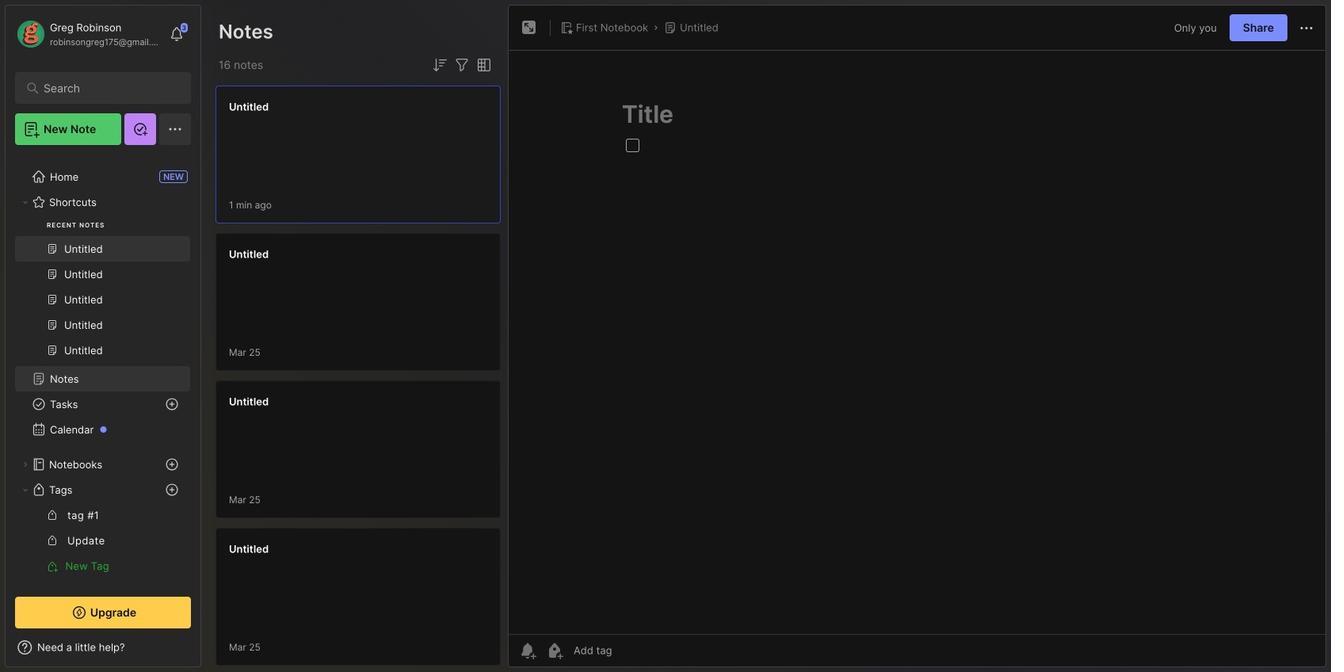 Task type: describe. For each thing, give the bounding box(es) containing it.
Account field
[[15, 18, 162, 50]]

2 group from the top
[[15, 503, 190, 579]]

1 group from the top
[[15, 118, 190, 373]]

add filters image
[[453, 55, 472, 75]]

Sort options field
[[430, 55, 450, 75]]

More actions field
[[1298, 18, 1317, 38]]

Add filters field
[[453, 55, 472, 75]]

Search text field
[[44, 81, 170, 96]]

click to collapse image
[[200, 643, 212, 662]]

none search field inside main element
[[44, 78, 170, 98]]

expand note image
[[520, 18, 539, 37]]



Task type: locate. For each thing, give the bounding box(es) containing it.
note window element
[[508, 5, 1327, 671]]

WHAT'S NEW field
[[6, 635, 201, 660]]

group
[[15, 118, 190, 373], [15, 503, 190, 579]]

tree
[[6, 93, 201, 639]]

Note Editor text field
[[509, 50, 1326, 634]]

tree inside main element
[[6, 93, 201, 639]]

0 vertical spatial group
[[15, 118, 190, 373]]

add a reminder image
[[518, 641, 538, 660]]

View options field
[[472, 55, 494, 75]]

expand notebooks image
[[21, 460, 30, 469]]

add tag image
[[545, 641, 564, 660]]

Add tag field
[[572, 644, 691, 658]]

main element
[[0, 0, 206, 672]]

None search field
[[44, 78, 170, 98]]

expand tags image
[[21, 485, 30, 495]]

more actions image
[[1298, 19, 1317, 38]]

1 vertical spatial group
[[15, 503, 190, 579]]



Task type: vqa. For each thing, say whether or not it's contained in the screenshot.
search field within the main element
no



